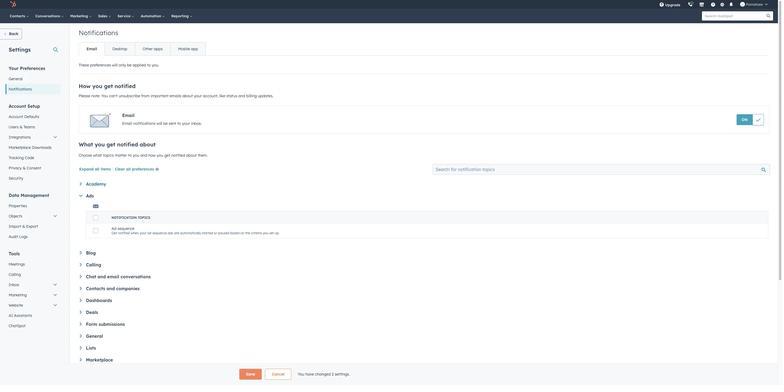 Task type: locate. For each thing, give the bounding box(es) containing it.
1 horizontal spatial all
[[126, 167, 131, 172]]

marketing up website
[[9, 293, 27, 298]]

1 horizontal spatial calling
[[86, 262, 101, 268]]

0 vertical spatial &
[[20, 125, 22, 130]]

2 caret image from the top
[[80, 251, 82, 255]]

hubspot image
[[10, 1, 16, 8]]

0 vertical spatial preferences
[[90, 63, 111, 68]]

form
[[86, 322, 97, 327]]

about right emails
[[182, 94, 193, 98]]

get up can't
[[104, 83, 113, 90]]

0 horizontal spatial marketing
[[9, 293, 27, 298]]

notifications button
[[727, 0, 736, 9]]

& left the export
[[22, 224, 25, 229]]

caret image
[[79, 195, 83, 197], [80, 263, 82, 267], [80, 287, 82, 291], [80, 299, 82, 302]]

general link
[[5, 74, 61, 84]]

and
[[238, 94, 245, 98], [140, 153, 147, 158], [98, 274, 106, 280], [107, 286, 115, 292]]

notification
[[112, 216, 137, 220]]

0 horizontal spatial be
[[127, 63, 132, 68]]

1 vertical spatial notifications
[[9, 87, 32, 92]]

1 all from the left
[[95, 167, 99, 172]]

lists
[[86, 346, 96, 351]]

you left can't
[[101, 94, 108, 98]]

0 horizontal spatial topics
[[103, 153, 114, 158]]

calling button
[[80, 262, 769, 268]]

you
[[92, 83, 102, 90], [95, 141, 105, 148], [133, 153, 139, 158], [157, 153, 163, 158], [263, 231, 269, 235]]

notifications down the sales
[[79, 29, 118, 37]]

1 vertical spatial calling
[[9, 272, 21, 277]]

paused
[[218, 231, 229, 235]]

import & export
[[9, 224, 38, 229]]

8 caret image from the top
[[80, 358, 82, 362]]

pomatoes button
[[737, 0, 771, 9]]

marketing left the sales
[[70, 14, 89, 18]]

caret image inside general dropdown button
[[80, 335, 82, 338]]

from
[[141, 94, 150, 98]]

0 vertical spatial account
[[9, 104, 26, 109]]

2
[[332, 372, 334, 377]]

0 vertical spatial email
[[87, 47, 97, 51]]

caret image inside contacts and companies dropdown button
[[80, 287, 82, 291]]

users & teams link
[[5, 122, 61, 132]]

1 vertical spatial marketing
[[9, 293, 27, 298]]

will left sent
[[157, 121, 162, 126]]

0 horizontal spatial all
[[95, 167, 99, 172]]

email
[[107, 274, 119, 280]]

conversations link
[[32, 9, 67, 23]]

account for account defaults
[[9, 114, 23, 119]]

marketplace button
[[80, 358, 769, 363]]

preferences inside 'button'
[[132, 167, 154, 172]]

0 vertical spatial topics
[[103, 153, 114, 158]]

0 horizontal spatial calling
[[9, 272, 21, 277]]

1 horizontal spatial general
[[86, 334, 103, 339]]

all inside clear all preferences 'button'
[[126, 167, 131, 172]]

get for notifications
[[104, 83, 113, 90]]

your preferences
[[9, 66, 45, 71]]

0 vertical spatial marketing
[[70, 14, 89, 18]]

caret image for deals
[[80, 311, 82, 314]]

your left account,
[[194, 94, 202, 98]]

general down the your
[[9, 77, 23, 81]]

2 vertical spatial to
[[128, 153, 132, 158]]

you up the clear all preferences
[[133, 153, 139, 158]]

calling up inbox
[[9, 272, 21, 277]]

general button
[[80, 334, 769, 339]]

caret image for form submissions
[[80, 323, 82, 326]]

caret image inside the ads dropdown button
[[79, 195, 83, 197]]

4 caret image from the top
[[80, 311, 82, 314]]

marketplace down lists
[[86, 358, 113, 363]]

caret image inside the "calling" dropdown button
[[80, 263, 82, 267]]

applied
[[133, 63, 146, 68]]

your left ad
[[140, 231, 147, 235]]

desktop button
[[105, 42, 135, 55]]

1 vertical spatial marketplace
[[86, 358, 113, 363]]

0 vertical spatial your
[[194, 94, 202, 98]]

email
[[87, 47, 97, 51], [122, 113, 135, 118], [122, 121, 132, 126]]

export
[[26, 224, 38, 229]]

you left set
[[263, 231, 269, 235]]

get up matter
[[107, 141, 115, 148]]

account setup
[[9, 104, 40, 109]]

data management
[[9, 193, 49, 198]]

sequence right ad
[[152, 231, 167, 235]]

unsubscribe
[[119, 94, 140, 98]]

Search for notification topics search field
[[433, 164, 771, 175]]

contacts down hubspot "link" on the top of the page
[[10, 14, 26, 18]]

website
[[9, 303, 23, 308]]

notifications down general link
[[9, 87, 32, 92]]

contacts up dashboards
[[86, 286, 105, 292]]

email up these
[[87, 47, 97, 51]]

ai
[[9, 314, 13, 318]]

companies
[[116, 286, 140, 292]]

1 vertical spatial about
[[140, 141, 156, 148]]

items
[[101, 167, 111, 172]]

0 horizontal spatial your
[[140, 231, 147, 235]]

caret image for general
[[80, 335, 82, 338]]

caret image inside academy dropdown button
[[80, 182, 82, 186]]

sent
[[169, 121, 176, 126]]

1 account from the top
[[9, 104, 26, 109]]

1 vertical spatial topics
[[138, 216, 150, 220]]

meetings link
[[5, 259, 61, 270]]

caret image inside blog dropdown button
[[80, 251, 82, 255]]

caret image for marketplace
[[80, 358, 82, 362]]

meetings
[[9, 262, 25, 267]]

topics up ad
[[138, 216, 150, 220]]

defaults
[[24, 114, 39, 119]]

0 vertical spatial notifications
[[79, 29, 118, 37]]

account up users
[[9, 114, 23, 119]]

7 caret image from the top
[[80, 347, 82, 350]]

1 horizontal spatial marketplace
[[86, 358, 113, 363]]

have
[[306, 372, 314, 377]]

management
[[21, 193, 49, 198]]

& right users
[[20, 125, 22, 130]]

1 horizontal spatial notifications
[[79, 29, 118, 37]]

notified up unsubscribe
[[115, 83, 136, 90]]

your
[[9, 66, 19, 71]]

0 horizontal spatial preferences
[[90, 63, 111, 68]]

account setup element
[[5, 103, 61, 184]]

caret image inside dashboards dropdown button
[[80, 299, 82, 302]]

account
[[9, 104, 26, 109], [9, 114, 23, 119]]

1 vertical spatial your
[[182, 121, 190, 126]]

your inside ad sequence get notified when your ad sequence ads are automatically started or paused based on the criteria you set up.
[[140, 231, 147, 235]]

1 vertical spatial email
[[122, 113, 135, 118]]

downloads
[[32, 145, 52, 150]]

2 all from the left
[[126, 167, 131, 172]]

& right privacy
[[23, 166, 26, 171]]

upgrade
[[666, 3, 681, 7]]

to right matter
[[128, 153, 132, 158]]

0 vertical spatial be
[[127, 63, 132, 68]]

0 vertical spatial to
[[147, 63, 151, 68]]

help button
[[709, 0, 718, 9]]

5 caret image from the top
[[80, 323, 82, 326]]

caret image inside chat and email conversations dropdown button
[[80, 275, 82, 279]]

0 vertical spatial get
[[104, 83, 113, 90]]

1 horizontal spatial will
[[157, 121, 162, 126]]

1 horizontal spatial preferences
[[132, 167, 154, 172]]

navigation
[[79, 42, 206, 56]]

menu containing pomatoes
[[656, 0, 772, 9]]

0 vertical spatial marketplace
[[9, 145, 31, 150]]

other
[[143, 47, 153, 51]]

upgrade image
[[660, 2, 664, 7]]

tools
[[9, 251, 20, 257]]

1 vertical spatial get
[[107, 141, 115, 148]]

you left have
[[298, 372, 304, 377]]

1 vertical spatial to
[[177, 121, 181, 126]]

settings
[[9, 46, 31, 53]]

expand all items button
[[79, 167, 111, 172]]

1 caret image from the top
[[80, 182, 82, 186]]

1 vertical spatial preferences
[[132, 167, 154, 172]]

caret image for contacts and companies
[[80, 287, 82, 291]]

to left you.
[[147, 63, 151, 68]]

1 vertical spatial will
[[157, 121, 162, 126]]

assistants
[[14, 314, 32, 318]]

billing
[[246, 94, 257, 98]]

notified up matter
[[117, 141, 138, 148]]

0 horizontal spatial general
[[9, 77, 23, 81]]

2 vertical spatial &
[[22, 224, 25, 229]]

1 vertical spatial account
[[9, 114, 23, 119]]

0 horizontal spatial marketplace
[[9, 145, 31, 150]]

properties
[[9, 204, 27, 209]]

caret image inside lists 'dropdown button'
[[80, 347, 82, 350]]

these
[[79, 63, 89, 68]]

menu
[[656, 0, 772, 9]]

you up what
[[95, 141, 105, 148]]

email left notifications
[[122, 121, 132, 126]]

properties link
[[5, 201, 61, 211]]

mobile
[[178, 47, 190, 51]]

blog button
[[80, 251, 769, 256]]

caret image inside marketplace 'dropdown button'
[[80, 358, 82, 362]]

will left only
[[112, 63, 118, 68]]

3 caret image from the top
[[80, 275, 82, 279]]

when
[[131, 231, 139, 235]]

caret image
[[80, 182, 82, 186], [80, 251, 82, 255], [80, 275, 82, 279], [80, 311, 82, 314], [80, 323, 82, 326], [80, 335, 82, 338], [80, 347, 82, 350], [80, 358, 82, 362]]

set
[[269, 231, 274, 235]]

email up notifications
[[122, 113, 135, 118]]

0 vertical spatial you
[[101, 94, 108, 98]]

consent
[[27, 166, 41, 171]]

caret image inside form submissions dropdown button
[[80, 323, 82, 326]]

0 horizontal spatial to
[[128, 153, 132, 158]]

users
[[9, 125, 19, 130]]

marketing link
[[67, 9, 95, 23]]

chatspot
[[9, 324, 26, 329]]

sales
[[98, 14, 108, 18]]

0 vertical spatial contacts
[[10, 14, 26, 18]]

caret image for chat and email conversations
[[80, 275, 82, 279]]

be left sent
[[163, 121, 168, 126]]

contacts and companies button
[[80, 286, 769, 292]]

1 vertical spatial you
[[298, 372, 304, 377]]

0 vertical spatial general
[[9, 77, 23, 81]]

notified for ad sequence get notified when your ad sequence ads are automatically started or paused based on the criteria you set up.
[[118, 231, 130, 235]]

website button
[[5, 301, 61, 311]]

1 vertical spatial contacts
[[86, 286, 105, 292]]

marketing button
[[5, 290, 61, 301]]

preferences right these
[[90, 63, 111, 68]]

and left billing
[[238, 94, 245, 98]]

calling up chat
[[86, 262, 101, 268]]

objects
[[9, 214, 22, 219]]

& inside data management element
[[22, 224, 25, 229]]

0 vertical spatial will
[[112, 63, 118, 68]]

ad
[[112, 226, 116, 231]]

hubspot link
[[6, 1, 20, 8]]

0 vertical spatial about
[[182, 94, 193, 98]]

1 horizontal spatial you
[[298, 372, 304, 377]]

2 horizontal spatial to
[[177, 121, 181, 126]]

sequence down notification
[[117, 226, 134, 231]]

menu item
[[684, 0, 686, 9]]

about up how
[[140, 141, 156, 148]]

topics
[[103, 153, 114, 158], [138, 216, 150, 220]]

cancel
[[272, 372, 285, 377]]

caret image for lists
[[80, 347, 82, 350]]

1 horizontal spatial be
[[163, 121, 168, 126]]

preferences
[[90, 63, 111, 68], [132, 167, 154, 172]]

notified right get on the bottom
[[118, 231, 130, 235]]

0 horizontal spatial notifications
[[9, 87, 32, 92]]

topics right what
[[103, 153, 114, 158]]

important
[[151, 94, 169, 98]]

notified for what you get notified about
[[117, 141, 138, 148]]

Search HubSpot search field
[[702, 11, 769, 21]]

please
[[79, 94, 90, 98]]

criteria
[[251, 231, 262, 235]]

sales link
[[95, 9, 114, 23]]

notified inside ad sequence get notified when your ad sequence ads are automatically started or paused based on the criteria you set up.
[[118, 231, 130, 235]]

& for consent
[[23, 166, 26, 171]]

marketplaces image
[[700, 2, 705, 7]]

contacts and companies
[[86, 286, 140, 292]]

preferences down choose what topics matter to you and how you get notified about them.
[[132, 167, 154, 172]]

general down form
[[86, 334, 103, 339]]

0 horizontal spatial will
[[112, 63, 118, 68]]

pomatoes
[[746, 2, 763, 6]]

1 vertical spatial &
[[23, 166, 26, 171]]

contacts for contacts
[[10, 14, 26, 18]]

6 caret image from the top
[[80, 335, 82, 338]]

0 horizontal spatial contacts
[[10, 14, 26, 18]]

caret image inside deals dropdown button
[[80, 311, 82, 314]]

1 vertical spatial be
[[163, 121, 168, 126]]

other apps
[[143, 47, 163, 51]]

to right sent
[[177, 121, 181, 126]]

1 horizontal spatial contacts
[[86, 286, 105, 292]]

how
[[79, 83, 91, 90]]

1 vertical spatial general
[[86, 334, 103, 339]]

all right clear
[[126, 167, 131, 172]]

get right how
[[164, 153, 170, 158]]

data management element
[[5, 193, 61, 242]]

account for account setup
[[9, 104, 26, 109]]

notified left them.
[[171, 153, 185, 158]]

choose
[[79, 153, 92, 158]]

2 horizontal spatial your
[[194, 94, 202, 98]]

are
[[174, 231, 179, 235]]

account up account defaults
[[9, 104, 26, 109]]

contacts for contacts and companies
[[86, 286, 105, 292]]

and right chat
[[98, 274, 106, 280]]

2 vertical spatial your
[[140, 231, 147, 235]]

your left inbox.
[[182, 121, 190, 126]]

2 account from the top
[[9, 114, 23, 119]]

be right only
[[127, 63, 132, 68]]

marketplace down the integrations
[[9, 145, 31, 150]]

all left items
[[95, 167, 99, 172]]

marketplace inside "link"
[[9, 145, 31, 150]]

lists button
[[80, 346, 769, 351]]

about left them.
[[186, 153, 197, 158]]

& for export
[[22, 224, 25, 229]]

settings.
[[335, 372, 350, 377]]



Task type: describe. For each thing, give the bounding box(es) containing it.
caret image for blog
[[80, 251, 82, 255]]

account,
[[203, 94, 218, 98]]

mobile app
[[178, 47, 198, 51]]

security link
[[5, 173, 61, 184]]

1 horizontal spatial sequence
[[152, 231, 167, 235]]

audit logs
[[9, 235, 28, 239]]

security
[[9, 176, 23, 181]]

dashboards button
[[80, 298, 769, 304]]

get for how you get notified
[[107, 141, 115, 148]]

marketplace downloads link
[[5, 143, 61, 153]]

cancel button
[[265, 369, 291, 380]]

settings link
[[719, 1, 726, 7]]

service link
[[114, 9, 138, 23]]

ai assistants link
[[5, 311, 61, 321]]

service
[[118, 14, 132, 18]]

chat and email conversations
[[86, 274, 151, 280]]

will for be
[[157, 121, 162, 126]]

0 horizontal spatial sequence
[[117, 226, 134, 231]]

academy
[[86, 182, 106, 187]]

caret image for ads
[[79, 195, 83, 197]]

all for clear
[[126, 167, 131, 172]]

0 vertical spatial calling
[[86, 262, 101, 268]]

0 horizontal spatial you
[[101, 94, 108, 98]]

expand
[[79, 167, 94, 172]]

what
[[93, 153, 102, 158]]

objects button
[[5, 211, 61, 222]]

apps
[[154, 47, 163, 51]]

inbox.
[[191, 121, 202, 126]]

calling inside tools 'element'
[[9, 272, 21, 277]]

reporting link
[[168, 9, 196, 23]]

marketplace downloads
[[9, 145, 52, 150]]

integrations button
[[5, 132, 61, 143]]

navigation containing email
[[79, 42, 206, 56]]

other apps button
[[135, 42, 170, 55]]

audit logs link
[[5, 232, 61, 242]]

email inside email button
[[87, 47, 97, 51]]

you inside ad sequence get notified when your ad sequence ads are automatically started or paused based on the criteria you set up.
[[263, 231, 269, 235]]

only
[[119, 63, 126, 68]]

or
[[214, 231, 217, 235]]

calling icon image
[[688, 2, 693, 7]]

notifications image
[[729, 2, 734, 7]]

& for teams
[[20, 125, 22, 130]]

general inside general link
[[9, 77, 23, 81]]

preferences
[[20, 66, 45, 71]]

you up note:
[[92, 83, 102, 90]]

email button
[[79, 42, 105, 55]]

will for only
[[112, 63, 118, 68]]

caret image for calling
[[80, 263, 82, 267]]

search image
[[767, 14, 771, 18]]

caret image for dashboards
[[80, 299, 82, 302]]

tyler black image
[[740, 2, 745, 7]]

how you get notified
[[79, 83, 136, 90]]

marketplace for marketplace downloads
[[9, 145, 31, 150]]

tracking code
[[9, 156, 34, 160]]

settings image
[[720, 2, 725, 7]]

blog
[[86, 251, 96, 256]]

inbox
[[9, 283, 19, 288]]

notified for how you get notified
[[115, 83, 136, 90]]

chatspot link
[[5, 321, 61, 331]]

all for expand
[[95, 167, 99, 172]]

what
[[79, 141, 93, 148]]

1 horizontal spatial your
[[182, 121, 190, 126]]

setup
[[27, 104, 40, 109]]

and down "email"
[[107, 286, 115, 292]]

code
[[25, 156, 34, 160]]

calling icon button
[[686, 1, 695, 8]]

caret image for academy
[[80, 182, 82, 186]]

account defaults
[[9, 114, 39, 119]]

help image
[[711, 2, 716, 7]]

teams
[[23, 125, 35, 130]]

notification topics
[[112, 216, 150, 220]]

can't
[[109, 94, 118, 98]]

back link
[[0, 29, 22, 39]]

chat and email conversations button
[[80, 274, 769, 280]]

ad
[[147, 231, 151, 235]]

chat
[[86, 274, 96, 280]]

marketplace for marketplace
[[86, 358, 113, 363]]

clear
[[115, 167, 125, 172]]

status
[[226, 94, 237, 98]]

expand all items
[[79, 167, 111, 172]]

tools element
[[5, 251, 61, 331]]

dashboards
[[86, 298, 112, 304]]

2 vertical spatial get
[[164, 153, 170, 158]]

privacy
[[9, 166, 22, 171]]

1 horizontal spatial to
[[147, 63, 151, 68]]

mobile app button
[[170, 42, 206, 55]]

marketing inside button
[[9, 293, 27, 298]]

ads
[[168, 231, 173, 235]]

please note: you can't unsubscribe from important emails about your account, like status and billing updates.
[[79, 94, 273, 98]]

the
[[245, 231, 250, 235]]

get
[[112, 231, 117, 235]]

like
[[219, 94, 225, 98]]

2 vertical spatial about
[[186, 153, 197, 158]]

and left how
[[140, 153, 147, 158]]

you right how
[[157, 153, 163, 158]]

integrations
[[9, 135, 31, 140]]

emails
[[170, 94, 181, 98]]

your preferences element
[[5, 65, 61, 94]]

automation link
[[138, 9, 168, 23]]

1 horizontal spatial marketing
[[70, 14, 89, 18]]

form submissions button
[[80, 322, 769, 327]]

logs
[[19, 235, 28, 239]]

1 horizontal spatial topics
[[138, 216, 150, 220]]

notifications inside your preferences element
[[9, 87, 32, 92]]

save button
[[239, 369, 262, 380]]

2 vertical spatial email
[[122, 121, 132, 126]]

ad sequence get notified when your ad sequence ads are automatically started or paused based on the criteria you set up.
[[112, 226, 280, 235]]



Task type: vqa. For each thing, say whether or not it's contained in the screenshot.
search templates search field
no



